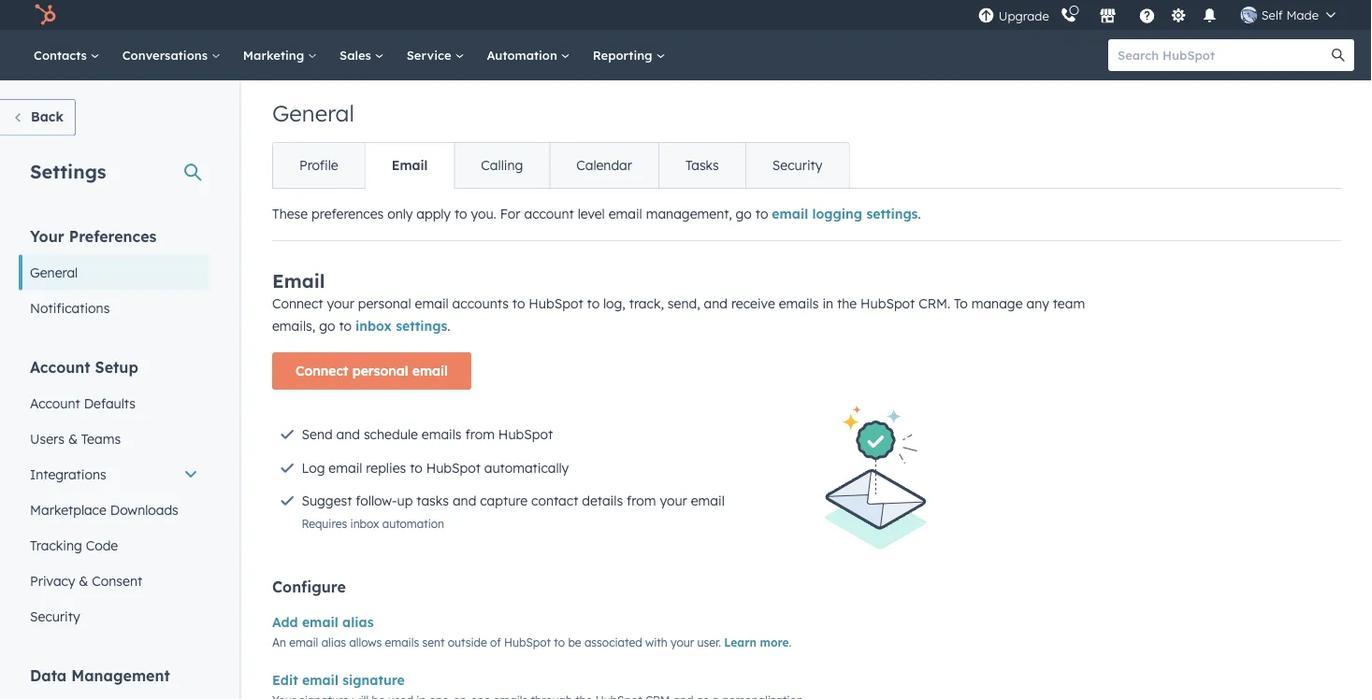 Task type: vqa. For each thing, say whether or not it's contained in the screenshot.
4
no



Task type: locate. For each thing, give the bounding box(es) containing it.
0 vertical spatial email
[[392, 157, 428, 174]]

self made button
[[1230, 0, 1347, 30]]

allows
[[349, 636, 382, 650]]

service
[[407, 47, 455, 63]]

1 vertical spatial personal
[[352, 363, 408, 379]]

your right details
[[660, 493, 687, 509]]

. right 'learn'
[[789, 636, 792, 650]]

marketing link
[[232, 30, 328, 80]]

email up emails,
[[272, 269, 325, 293]]

your right the with
[[671, 636, 694, 650]]

upgrade image
[[978, 8, 995, 25]]

email up only
[[392, 157, 428, 174]]

emails inside add email alias an email alias allows emails sent outside of hubspot to be associated with your user. learn more .
[[385, 636, 419, 650]]

emails,
[[272, 318, 316, 334]]

0 vertical spatial inbox
[[355, 318, 392, 334]]

users
[[30, 431, 65, 447]]

to
[[954, 296, 968, 312]]

connect inside connect your personal email accounts to hubspot to log, track, send, and receive emails in the hubspot crm. to manage any team emails, go to
[[272, 296, 323, 312]]

1 vertical spatial email
[[272, 269, 325, 293]]

account up users
[[30, 395, 80, 412]]

emails left sent
[[385, 636, 419, 650]]

privacy & consent
[[30, 573, 142, 589]]

1 vertical spatial from
[[627, 493, 656, 509]]

logging
[[813, 206, 863, 222]]

email inside suggest follow-up tasks and capture contact details from your email requires inbox automation
[[691, 493, 725, 509]]

preferences
[[69, 227, 157, 246]]

1 account from the top
[[30, 358, 90, 377]]

1 horizontal spatial security
[[773, 157, 823, 174]]

0 horizontal spatial general
[[30, 264, 78, 281]]

only
[[387, 206, 413, 222]]

your
[[30, 227, 64, 246]]

0 vertical spatial emails
[[779, 296, 819, 312]]

calendar link
[[549, 143, 659, 188]]

notifications image
[[1202, 8, 1219, 25]]

go
[[736, 206, 752, 222], [319, 318, 335, 334]]

2 horizontal spatial and
[[704, 296, 728, 312]]

account setup element
[[19, 357, 210, 635]]

1 vertical spatial settings
[[396, 318, 447, 334]]

1 horizontal spatial email
[[392, 157, 428, 174]]

marketplaces image
[[1100, 8, 1117, 25]]

ruby anderson image
[[1241, 7, 1258, 23]]

your inside suggest follow-up tasks and capture contact details from your email requires inbox automation
[[660, 493, 687, 509]]

email link
[[365, 143, 454, 188]]

hubspot right the
[[861, 296, 915, 312]]

1 vertical spatial inbox
[[350, 517, 379, 531]]

email logging settings link
[[772, 206, 918, 222]]

0 vertical spatial security link
[[745, 143, 849, 188]]

1 horizontal spatial general
[[272, 99, 354, 127]]

1 vertical spatial connect
[[296, 363, 349, 379]]

1 vertical spatial account
[[30, 395, 80, 412]]

connect up emails,
[[272, 296, 323, 312]]

sent
[[422, 636, 445, 650]]

0 horizontal spatial from
[[465, 427, 495, 443]]

2 vertical spatial .
[[789, 636, 792, 650]]

emails left in at the right top of page
[[779, 296, 819, 312]]

0 vertical spatial security
[[773, 157, 823, 174]]

0 vertical spatial your
[[327, 296, 354, 312]]

. inside add email alias an email alias allows emails sent outside of hubspot to be associated with your user. learn more .
[[789, 636, 792, 650]]

email inside navigation
[[392, 157, 428, 174]]

learn
[[724, 636, 757, 650]]

users & teams
[[30, 431, 121, 447]]

alias down add email alias button
[[321, 636, 346, 650]]

0 vertical spatial go
[[736, 206, 752, 222]]

menu
[[976, 0, 1349, 30]]

. up connect personal email
[[447, 318, 450, 334]]

1 vertical spatial general
[[30, 264, 78, 281]]

and right send
[[336, 427, 360, 443]]

these preferences only apply to you. for account level email management, go to email logging settings .
[[272, 206, 921, 222]]

inbox up connect personal email
[[355, 318, 392, 334]]

0 horizontal spatial .
[[447, 318, 450, 334]]

1 horizontal spatial &
[[79, 573, 88, 589]]

up
[[397, 493, 413, 509]]

1 horizontal spatial and
[[453, 493, 477, 509]]

details
[[582, 493, 623, 509]]

of
[[490, 636, 501, 650]]

0 vertical spatial .
[[918, 206, 921, 222]]

to left be
[[554, 636, 565, 650]]

go right management,
[[736, 206, 752, 222]]

1 vertical spatial security link
[[19, 599, 210, 635]]

for
[[500, 206, 521, 222]]

inbox
[[355, 318, 392, 334], [350, 517, 379, 531]]

personal up inbox settings link
[[358, 296, 411, 312]]

alias up the allows
[[343, 615, 374, 631]]

& inside "link"
[[79, 573, 88, 589]]

from up log email replies to hubspot automatically
[[465, 427, 495, 443]]

sales link
[[328, 30, 395, 80]]

2 horizontal spatial emails
[[779, 296, 819, 312]]

2 account from the top
[[30, 395, 80, 412]]

1 vertical spatial .
[[447, 318, 450, 334]]

and right "tasks"
[[453, 493, 477, 509]]

reporting link
[[582, 30, 677, 80]]

to right emails,
[[339, 318, 352, 334]]

integrations button
[[19, 457, 210, 493]]

edit email signature
[[272, 673, 405, 689]]

0 vertical spatial &
[[68, 431, 78, 447]]

general inside your preferences element
[[30, 264, 78, 281]]

connect down emails,
[[296, 363, 349, 379]]

to inside add email alias an email alias allows emails sent outside of hubspot to be associated with your user. learn more .
[[554, 636, 565, 650]]

from
[[465, 427, 495, 443], [627, 493, 656, 509]]

apply
[[417, 206, 451, 222]]

connect for connect your personal email accounts to hubspot to log, track, send, and receive emails in the hubspot crm. to manage any team emails, go to
[[272, 296, 323, 312]]

inbox down follow-
[[350, 517, 379, 531]]

contact
[[531, 493, 578, 509]]

log,
[[603, 296, 626, 312]]

management,
[[646, 206, 732, 222]]

marketing
[[243, 47, 308, 63]]

1 vertical spatial emails
[[422, 427, 462, 443]]

0 vertical spatial account
[[30, 358, 90, 377]]

settings up connect personal email
[[396, 318, 447, 334]]

1 horizontal spatial .
[[789, 636, 792, 650]]

2 vertical spatial your
[[671, 636, 694, 650]]

hubspot image
[[34, 4, 56, 26]]

account
[[30, 358, 90, 377], [30, 395, 80, 412]]

1 vertical spatial &
[[79, 573, 88, 589]]

hubspot
[[529, 296, 583, 312], [861, 296, 915, 312], [499, 427, 553, 443], [426, 460, 481, 476], [504, 636, 551, 650]]

hubspot right the of
[[504, 636, 551, 650]]

your preferences element
[[19, 226, 210, 326]]

sales
[[340, 47, 375, 63]]

account
[[524, 206, 574, 222]]

2 vertical spatial emails
[[385, 636, 419, 650]]

security down privacy
[[30, 609, 80, 625]]

your up connect personal email
[[327, 296, 354, 312]]

& for users
[[68, 431, 78, 447]]

send and schedule emails from hubspot
[[302, 427, 553, 443]]

emails up log email replies to hubspot automatically
[[422, 427, 462, 443]]

level
[[578, 206, 605, 222]]

privacy
[[30, 573, 75, 589]]

security link down consent
[[19, 599, 210, 635]]

2 horizontal spatial .
[[918, 206, 921, 222]]

security inside account setup element
[[30, 609, 80, 625]]

1 horizontal spatial security link
[[745, 143, 849, 188]]

and
[[704, 296, 728, 312], [336, 427, 360, 443], [453, 493, 477, 509]]

to
[[455, 206, 467, 222], [756, 206, 768, 222], [512, 296, 525, 312], [587, 296, 600, 312], [339, 318, 352, 334], [410, 460, 423, 476], [554, 636, 565, 650]]

1 horizontal spatial from
[[627, 493, 656, 509]]

from right details
[[627, 493, 656, 509]]

0 vertical spatial connect
[[272, 296, 323, 312]]

0 vertical spatial and
[[704, 296, 728, 312]]

from inside suggest follow-up tasks and capture contact details from your email requires inbox automation
[[627, 493, 656, 509]]

add email alias an email alias allows emails sent outside of hubspot to be associated with your user. learn more .
[[272, 615, 792, 650]]

0 horizontal spatial and
[[336, 427, 360, 443]]

0 vertical spatial from
[[465, 427, 495, 443]]

1 horizontal spatial settings
[[867, 206, 918, 222]]

0 horizontal spatial email
[[272, 269, 325, 293]]

connect
[[272, 296, 323, 312], [296, 363, 349, 379]]

contacts
[[34, 47, 90, 63]]

account up account defaults
[[30, 358, 90, 377]]

manage
[[972, 296, 1023, 312]]

0 horizontal spatial go
[[319, 318, 335, 334]]

to right accounts
[[512, 296, 525, 312]]

settings link
[[1167, 5, 1191, 25]]

0 horizontal spatial &
[[68, 431, 78, 447]]

tasks
[[417, 493, 449, 509]]

connect inside button
[[296, 363, 349, 379]]

emails inside connect your personal email accounts to hubspot to log, track, send, and receive emails in the hubspot crm. to manage any team emails, go to
[[779, 296, 819, 312]]

automation
[[487, 47, 561, 63]]

downloads
[[110, 502, 179, 518]]

security up logging
[[773, 157, 823, 174]]

security inside navigation
[[773, 157, 823, 174]]

calling icon image
[[1061, 7, 1077, 24]]

0 horizontal spatial emails
[[385, 636, 419, 650]]

& right users
[[68, 431, 78, 447]]

to right management,
[[756, 206, 768, 222]]

0 vertical spatial personal
[[358, 296, 411, 312]]

security for the leftmost security link
[[30, 609, 80, 625]]

0 vertical spatial settings
[[867, 206, 918, 222]]

1 vertical spatial security
[[30, 609, 80, 625]]

settings right logging
[[867, 206, 918, 222]]

general up profile
[[272, 99, 354, 127]]

. right logging
[[918, 206, 921, 222]]

general down your
[[30, 264, 78, 281]]

self made
[[1262, 7, 1319, 22]]

marketplace
[[30, 502, 106, 518]]

1 horizontal spatial go
[[736, 206, 752, 222]]

management
[[71, 667, 170, 685]]

& right privacy
[[79, 573, 88, 589]]

2 vertical spatial and
[[453, 493, 477, 509]]

help image
[[1139, 8, 1156, 25]]

your
[[327, 296, 354, 312], [660, 493, 687, 509], [671, 636, 694, 650]]

personal down inbox settings link
[[352, 363, 408, 379]]

and right the send,
[[704, 296, 728, 312]]

calling icon button
[[1053, 3, 1085, 27]]

go right emails,
[[319, 318, 335, 334]]

1 vertical spatial go
[[319, 318, 335, 334]]

log
[[302, 460, 325, 476]]

service link
[[395, 30, 476, 80]]

0 horizontal spatial security
[[30, 609, 80, 625]]

1 vertical spatial your
[[660, 493, 687, 509]]

security link up logging
[[745, 143, 849, 188]]

help button
[[1132, 0, 1164, 30]]

your preferences
[[30, 227, 157, 246]]

navigation
[[272, 142, 850, 189]]

and inside suggest follow-up tasks and capture contact details from your email requires inbox automation
[[453, 493, 477, 509]]

.
[[918, 206, 921, 222], [447, 318, 450, 334], [789, 636, 792, 650]]



Task type: describe. For each thing, give the bounding box(es) containing it.
defaults
[[84, 395, 136, 412]]

crm.
[[919, 296, 951, 312]]

notifications
[[30, 300, 110, 316]]

0 vertical spatial general
[[272, 99, 354, 127]]

privacy & consent link
[[19, 564, 210, 599]]

security for top security link
[[773, 157, 823, 174]]

calendar
[[577, 157, 632, 174]]

conversations link
[[111, 30, 232, 80]]

marketplaces button
[[1089, 0, 1128, 30]]

upgrade
[[999, 8, 1049, 24]]

1 vertical spatial and
[[336, 427, 360, 443]]

back link
[[0, 99, 76, 136]]

tracking
[[30, 537, 82, 554]]

an
[[272, 636, 286, 650]]

track,
[[629, 296, 664, 312]]

connect personal email button
[[272, 353, 471, 390]]

your inside add email alias an email alias allows emails sent outside of hubspot to be associated with your user. learn more .
[[671, 636, 694, 650]]

inbox settings .
[[355, 318, 450, 334]]

automation link
[[476, 30, 582, 80]]

signature
[[343, 673, 405, 689]]

receive
[[732, 296, 775, 312]]

automation
[[382, 517, 444, 531]]

tasks link
[[659, 143, 745, 188]]

hubspot left log,
[[529, 296, 583, 312]]

hubspot up "tasks"
[[426, 460, 481, 476]]

marketplace downloads
[[30, 502, 179, 518]]

personal inside connect your personal email accounts to hubspot to log, track, send, and receive emails in the hubspot crm. to manage any team emails, go to
[[358, 296, 411, 312]]

team
[[1053, 296, 1085, 312]]

email inside connect your personal email accounts to hubspot to log, track, send, and receive emails in the hubspot crm. to manage any team emails, go to
[[415, 296, 449, 312]]

inbox settings link
[[355, 318, 447, 334]]

general link
[[19, 255, 210, 290]]

email inside edit email signature button
[[302, 673, 339, 689]]

automatically
[[484, 460, 569, 476]]

email inside connect personal email button
[[412, 363, 448, 379]]

hubspot inside add email alias an email alias allows emails sent outside of hubspot to be associated with your user. learn more .
[[504, 636, 551, 650]]

with
[[645, 636, 668, 650]]

Search HubSpot search field
[[1109, 39, 1338, 71]]

follow-
[[356, 493, 397, 509]]

consent
[[92, 573, 142, 589]]

your inside connect your personal email accounts to hubspot to log, track, send, and receive emails in the hubspot crm. to manage any team emails, go to
[[327, 296, 354, 312]]

account for account defaults
[[30, 395, 80, 412]]

tracking code
[[30, 537, 118, 554]]

1 vertical spatial alias
[[321, 636, 346, 650]]

and inside connect your personal email accounts to hubspot to log, track, send, and receive emails in the hubspot crm. to manage any team emails, go to
[[704, 296, 728, 312]]

send,
[[668, 296, 700, 312]]

hubspot up automatically
[[499, 427, 553, 443]]

tracking code link
[[19, 528, 210, 564]]

suggest
[[302, 493, 352, 509]]

outside
[[448, 636, 487, 650]]

made
[[1287, 7, 1319, 22]]

connect your personal email accounts to hubspot to log, track, send, and receive emails in the hubspot crm. to manage any team emails, go to
[[272, 296, 1085, 334]]

send
[[302, 427, 333, 443]]

the
[[837, 296, 857, 312]]

navigation containing profile
[[272, 142, 850, 189]]

notifications link
[[19, 290, 210, 326]]

account for account setup
[[30, 358, 90, 377]]

to left "you."
[[455, 206, 467, 222]]

account defaults
[[30, 395, 136, 412]]

search button
[[1323, 39, 1355, 71]]

be
[[568, 636, 581, 650]]

notifications button
[[1194, 0, 1226, 30]]

add
[[272, 615, 298, 631]]

0 horizontal spatial security link
[[19, 599, 210, 635]]

to left log,
[[587, 296, 600, 312]]

0 vertical spatial alias
[[343, 615, 374, 631]]

data management
[[30, 667, 170, 685]]

edit email signature button
[[272, 670, 405, 692]]

learn more link
[[724, 636, 789, 650]]

menu containing self made
[[976, 0, 1349, 30]]

code
[[86, 537, 118, 554]]

inbox inside suggest follow-up tasks and capture contact details from your email requires inbox automation
[[350, 517, 379, 531]]

setup
[[95, 358, 138, 377]]

integrations
[[30, 466, 106, 483]]

teams
[[81, 431, 121, 447]]

marketplace downloads link
[[19, 493, 210, 528]]

personal inside button
[[352, 363, 408, 379]]

more
[[760, 636, 789, 650]]

& for privacy
[[79, 573, 88, 589]]

settings image
[[1171, 8, 1187, 25]]

connect for connect personal email
[[296, 363, 349, 379]]

calling link
[[454, 143, 549, 188]]

search image
[[1332, 49, 1345, 62]]

schedule
[[364, 427, 418, 443]]

account setup
[[30, 358, 138, 377]]

profile link
[[273, 143, 365, 188]]

add email alias button
[[272, 612, 374, 634]]

reporting
[[593, 47, 656, 63]]

hubspot link
[[22, 4, 70, 26]]

replies
[[366, 460, 406, 476]]

go inside connect your personal email accounts to hubspot to log, track, send, and receive emails in the hubspot crm. to manage any team emails, go to
[[319, 318, 335, 334]]

requires
[[302, 517, 347, 531]]

associated
[[585, 636, 642, 650]]

data
[[30, 667, 67, 685]]

contacts link
[[22, 30, 111, 80]]

any
[[1027, 296, 1050, 312]]

settings
[[30, 160, 106, 183]]

in
[[823, 296, 834, 312]]

accounts
[[452, 296, 509, 312]]

user.
[[698, 636, 721, 650]]

calling
[[481, 157, 523, 174]]

self
[[1262, 7, 1283, 22]]

to right replies
[[410, 460, 423, 476]]

0 horizontal spatial settings
[[396, 318, 447, 334]]

1 horizontal spatial emails
[[422, 427, 462, 443]]



